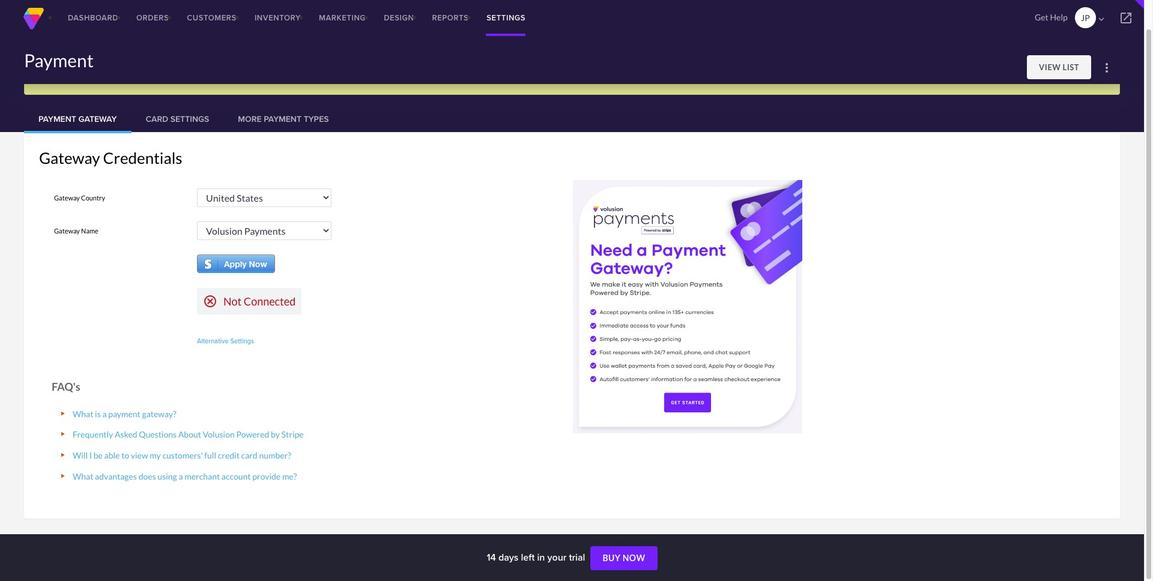 Task type: describe. For each thing, give the bounding box(es) containing it.
don't have a payment gateway? apply now image
[[573, 180, 802, 434]]

more payment types link
[[224, 105, 343, 133]]

need
[[129, 70, 149, 82]]

cancel not connected
[[203, 293, 296, 310]]

0 horizontal spatial a
[[102, 409, 107, 419]]

payment down 'reports'
[[421, 70, 458, 84]]

number?
[[259, 450, 291, 461]]

gateway credentials
[[39, 148, 182, 168]]

alternative settings link
[[197, 336, 254, 346]]

gateway?
[[142, 409, 176, 419]]

credentials
[[103, 148, 182, 168]]

view
[[131, 450, 148, 461]]

gateway up more
[[235, 70, 272, 82]]

2 horizontal spatial to
[[274, 70, 283, 82]]

reminder:
[[49, 70, 92, 82]]

full
[[204, 450, 216, 461]]

orders
[[136, 12, 169, 23]]

gateway name
[[54, 227, 100, 235]]

view list
[[1039, 62, 1079, 72]]

what is a payment gateway?
[[73, 409, 176, 419]]

apply
[[224, 259, 247, 269]]

name
[[81, 227, 98, 235]]

provide
[[252, 471, 281, 481]]

in
[[537, 551, 545, 565]]

14
[[487, 551, 496, 565]]

gateway down payment gateway
[[39, 148, 100, 168]]

advantages
[[95, 471, 137, 481]]

design
[[384, 12, 414, 23]]

not
[[223, 295, 242, 308]]

asked
[[115, 430, 137, 440]]

able
[[104, 450, 120, 461]]

0 vertical spatial settings
[[487, 12, 526, 23]]

what advantages does using a merchant account provide me?
[[73, 471, 297, 481]]

set
[[370, 70, 384, 84]]

about
[[178, 430, 201, 440]]

more payment types
[[238, 113, 329, 125]]

using
[[158, 471, 177, 481]]

gateway country
[[54, 194, 106, 202]]

accept
[[285, 70, 313, 82]]

dashboard link
[[59, 0, 127, 36]]

powered
[[236, 430, 269, 440]]

merchant
[[185, 471, 220, 481]]

0 horizontal spatial to
[[121, 450, 129, 461]]

cards.
[[341, 70, 366, 82]]

payment inside more payment types link
[[264, 113, 302, 125]]

settings for card settings
[[170, 113, 209, 125]]

will
[[112, 70, 127, 82]]

set up your payment gateway now link
[[370, 70, 518, 84]]

1 horizontal spatial to
[[151, 70, 160, 82]]

set
[[162, 70, 175, 82]]

payment
[[108, 409, 140, 419]]

alternative
[[197, 336, 229, 346]]

buy now link
[[591, 547, 657, 571]]

questions
[[139, 430, 177, 440]]

card
[[241, 450, 257, 461]]

country
[[81, 194, 105, 202]]

connected
[[244, 295, 296, 308]]

what for what advantages does using a merchant account provide me?
[[73, 471, 93, 481]]

customers
[[187, 12, 237, 23]]

my
[[150, 450, 161, 461]]

by
[[271, 430, 280, 440]]

customers'
[[162, 450, 203, 461]]


[[1119, 11, 1133, 25]]

types
[[304, 113, 329, 125]]

cancel
[[203, 293, 217, 310]]

help
[[1050, 12, 1068, 22]]

your inside error reminder: you will need to set up a payment gateway to accept credit cards. set up your payment gateway now .
[[400, 70, 419, 84]]

frequently asked questions about volusion powered by stripe
[[73, 430, 304, 440]]

alternative settings
[[197, 336, 254, 346]]

credit inside error reminder: you will need to set up a payment gateway to accept credit cards. set up your payment gateway now .
[[315, 70, 339, 82]]

settings for alternative settings
[[230, 336, 254, 346]]

payment inside payment gateway link
[[38, 113, 76, 125]]

will
[[73, 450, 88, 461]]

account
[[222, 471, 251, 481]]

trial
[[569, 551, 585, 565]]

now
[[500, 70, 518, 84]]



Task type: locate. For each thing, give the bounding box(es) containing it.
get
[[1035, 12, 1049, 22]]

days
[[498, 551, 519, 565]]

1 vertical spatial now
[[623, 553, 645, 563]]

a right using
[[179, 471, 183, 481]]

now right buy
[[623, 553, 645, 563]]

faq's
[[52, 380, 80, 393]]

stripe
[[281, 430, 304, 440]]

inventory
[[255, 12, 301, 23]]

1 horizontal spatial your
[[547, 551, 567, 565]]

more
[[238, 113, 262, 125]]

0 vertical spatial credit
[[315, 70, 339, 82]]

gateway left country
[[54, 194, 80, 202]]

get help
[[1035, 12, 1068, 22]]

now for apply now
[[249, 259, 267, 269]]

frequently
[[73, 430, 113, 440]]

gateway left now
[[460, 70, 498, 84]]

a inside error reminder: you will need to set up a payment gateway to accept credit cards. set up your payment gateway now .
[[189, 70, 194, 82]]

now
[[249, 259, 267, 269], [623, 553, 645, 563]]

1 horizontal spatial now
[[623, 553, 645, 563]]

your right set
[[400, 70, 419, 84]]

credit
[[315, 70, 339, 82], [218, 450, 240, 461]]

does
[[139, 471, 156, 481]]

reports
[[432, 12, 469, 23]]

a
[[189, 70, 194, 82], [102, 409, 107, 419], [179, 471, 183, 481]]

volusion
[[203, 430, 235, 440]]

1 horizontal spatial credit
[[315, 70, 339, 82]]

left
[[521, 551, 535, 565]]

0 vertical spatial what
[[73, 409, 93, 419]]

0 vertical spatial a
[[189, 70, 194, 82]]

view list link
[[1027, 55, 1091, 79]]

to left set
[[151, 70, 160, 82]]

0 vertical spatial now
[[249, 259, 267, 269]]

apply now button
[[197, 255, 275, 273]]

payment
[[24, 49, 94, 71], [421, 70, 458, 84], [196, 70, 233, 82], [38, 113, 76, 125], [264, 113, 302, 125]]

will i be able to view my customers' full credit card number?
[[73, 450, 291, 461]]

 link
[[1108, 0, 1144, 36]]

2 horizontal spatial settings
[[487, 12, 526, 23]]

settings right alternative
[[230, 336, 254, 346]]

2 what from the top
[[73, 471, 93, 481]]

1 vertical spatial credit
[[218, 450, 240, 461]]

card
[[146, 113, 168, 125]]

0 horizontal spatial your
[[400, 70, 419, 84]]

now for buy now
[[623, 553, 645, 563]]

what left the is
[[73, 409, 93, 419]]

what for what is a payment gateway?
[[73, 409, 93, 419]]

payment gateway link
[[24, 105, 131, 133]]

marketing
[[319, 12, 366, 23]]

a right set
[[189, 70, 194, 82]]

1 vertical spatial settings
[[170, 113, 209, 125]]

is
[[95, 409, 101, 419]]

payment down error on the top of page
[[38, 113, 76, 125]]

1 what from the top
[[73, 409, 93, 419]]

1 vertical spatial a
[[102, 409, 107, 419]]

dashboard
[[68, 12, 118, 23]]

card settings
[[146, 113, 209, 125]]

0 horizontal spatial now
[[249, 259, 267, 269]]

0 vertical spatial your
[[400, 70, 419, 84]]

settings right 'reports'
[[487, 12, 526, 23]]

view
[[1039, 62, 1061, 72]]

credit left cards.
[[315, 70, 339, 82]]

payment right more
[[264, 113, 302, 125]]

payment right set
[[196, 70, 233, 82]]

error reminder: you will need to set up a payment gateway to accept credit cards. set up your payment gateway now .
[[34, 70, 522, 85]]

.
[[520, 70, 522, 82]]

gateway up gateway credentials
[[78, 113, 117, 125]]

apply now
[[224, 259, 267, 269]]

1 vertical spatial your
[[547, 551, 567, 565]]

0 horizontal spatial up
[[177, 70, 187, 82]]

buy
[[603, 553, 621, 563]]

buy now
[[603, 553, 645, 563]]

card settings link
[[131, 105, 224, 133]]

1 horizontal spatial up
[[386, 70, 397, 84]]

credit right 'full'
[[218, 450, 240, 461]]

1 horizontal spatial a
[[179, 471, 183, 481]]

your right in
[[547, 551, 567, 565]]

1 horizontal spatial settings
[[230, 336, 254, 346]]

now inside "button"
[[249, 259, 267, 269]]

to right able
[[121, 450, 129, 461]]

2 vertical spatial settings
[[230, 336, 254, 346]]

2 vertical spatial a
[[179, 471, 183, 481]]

now right apply
[[249, 259, 267, 269]]

you
[[94, 70, 110, 82]]

jp
[[1081, 13, 1090, 23]]

me?
[[282, 471, 297, 481]]

1 vertical spatial what
[[73, 471, 93, 481]]

2 horizontal spatial a
[[189, 70, 194, 82]]

0 horizontal spatial settings
[[170, 113, 209, 125]]

a right the is
[[102, 409, 107, 419]]

gateway
[[460, 70, 498, 84], [235, 70, 272, 82], [78, 113, 117, 125], [39, 148, 100, 168], [54, 194, 80, 202], [54, 227, 80, 235]]

to left 'accept' on the left top of page
[[274, 70, 283, 82]]

what down will
[[73, 471, 93, 481]]

payment gateway
[[38, 113, 117, 125]]

be
[[94, 450, 103, 461]]

settings right card
[[170, 113, 209, 125]]


[[1096, 14, 1107, 25]]

now inside "link"
[[623, 553, 645, 563]]

error
[[34, 70, 49, 85]]

0 horizontal spatial credit
[[218, 450, 240, 461]]

settings
[[487, 12, 526, 23], [170, 113, 209, 125], [230, 336, 254, 346]]

what
[[73, 409, 93, 419], [73, 471, 93, 481]]

to
[[151, 70, 160, 82], [274, 70, 283, 82], [121, 450, 129, 461]]

14 days left in your trial
[[487, 551, 588, 565]]

list
[[1063, 62, 1079, 72]]

payment left you
[[24, 49, 94, 71]]

i
[[89, 450, 92, 461]]

gateway left name
[[54, 227, 80, 235]]



Task type: vqa. For each thing, say whether or not it's contained in the screenshot.
what to the bottom
yes



